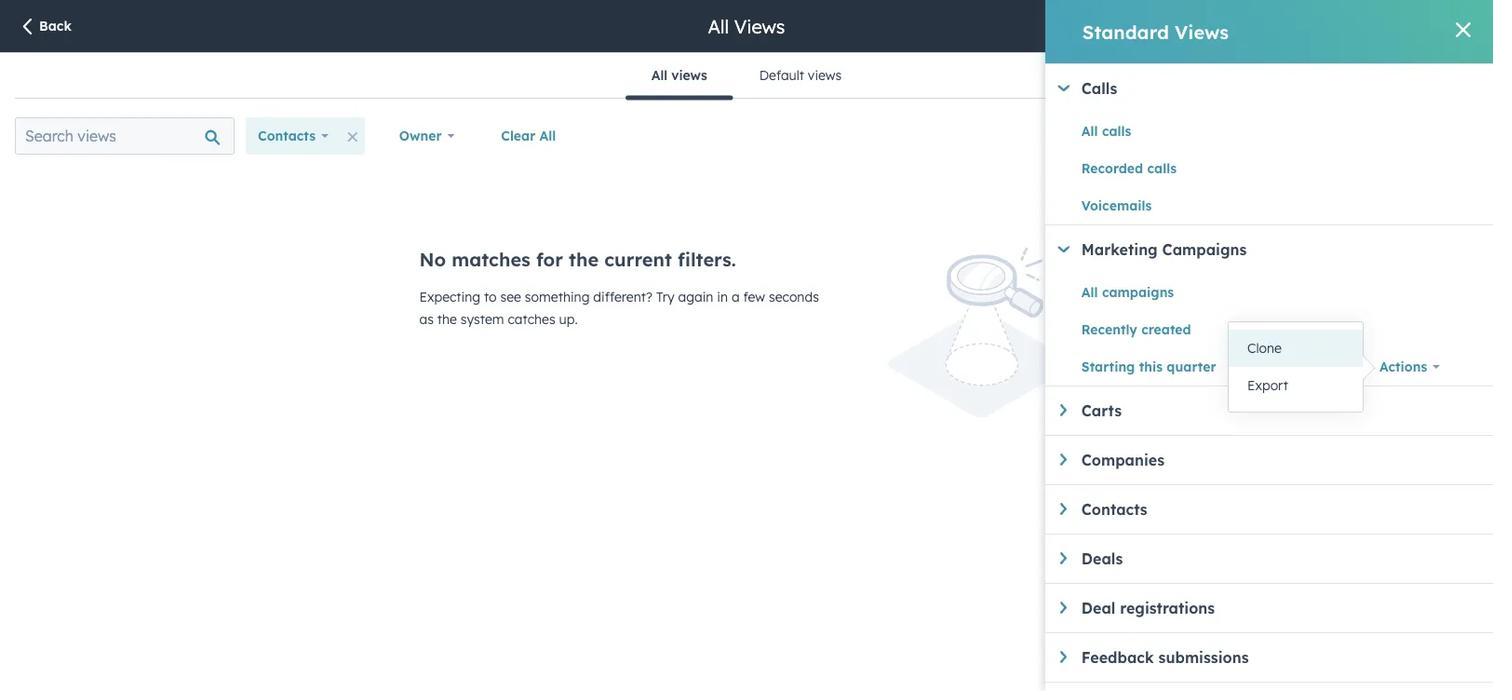 Task type: locate. For each thing, give the bounding box(es) containing it.
quarter
[[1167, 359, 1217, 375]]

the inside expecting to see something different? try again in a few seconds as the system catches up.
[[438, 311, 457, 327]]

1 horizontal spatial contacts
[[1082, 500, 1148, 519]]

default views button
[[734, 53, 868, 98]]

close image
[[1457, 22, 1471, 37]]

owner
[[399, 128, 442, 144]]

recently created link
[[1082, 319, 1368, 341]]

caret image inside feedback submissions dropdown button
[[1061, 651, 1067, 663]]

the right as
[[438, 311, 457, 327]]

1 vertical spatial calls
[[1148, 160, 1177, 176]]

1 horizontal spatial views
[[808, 67, 842, 83]]

all inside page section element
[[708, 14, 729, 38]]

feedback
[[1082, 648, 1155, 667]]

0 horizontal spatial calls
[[1103, 123, 1132, 139]]

a
[[732, 289, 740, 305]]

submissions
[[1159, 648, 1249, 667]]

caret image inside deal registrations dropdown button
[[1061, 602, 1067, 614]]

this
[[1140, 359, 1163, 375]]

caret image for deal registrations
[[1061, 602, 1067, 614]]

1 horizontal spatial views
[[1175, 20, 1229, 43]]

calls up the recorded
[[1103, 123, 1132, 139]]

expecting
[[420, 289, 481, 305]]

the right for
[[569, 248, 599, 271]]

clear all button
[[489, 117, 568, 155]]

views
[[734, 14, 785, 38], [1175, 20, 1229, 43]]

the
[[569, 248, 599, 271], [438, 311, 457, 327]]

caret image left calls
[[1058, 85, 1070, 91]]

all inside button
[[652, 67, 668, 83]]

campaigns
[[1163, 240, 1247, 259]]

caret image
[[1058, 85, 1070, 91], [1061, 404, 1067, 416], [1061, 454, 1067, 466], [1061, 602, 1067, 614]]

standard
[[1083, 20, 1170, 43]]

few
[[744, 289, 766, 305]]

caret image inside companies dropdown button
[[1061, 454, 1067, 466]]

views up default
[[734, 14, 785, 38]]

recorded calls link
[[1082, 157, 1368, 180]]

deal registrations button
[[1061, 599, 1494, 617]]

recently created
[[1082, 321, 1192, 338]]

try
[[656, 289, 675, 305]]

1 vertical spatial contacts
[[1082, 500, 1148, 519]]

all inside 'link'
[[1082, 284, 1099, 300]]

calls
[[1082, 79, 1118, 98]]

views inside 'button'
[[808, 67, 842, 83]]

caret image inside carts dropdown button
[[1061, 404, 1067, 416]]

caret image left "deal" at the bottom right of the page
[[1061, 602, 1067, 614]]

matches
[[452, 248, 531, 271]]

marketing campaigns
[[1082, 240, 1247, 259]]

caret image for deals
[[1061, 552, 1067, 564]]

caret image inside marketing campaigns dropdown button
[[1058, 246, 1070, 253]]

0 horizontal spatial the
[[438, 311, 457, 327]]

views
[[672, 67, 707, 83], [808, 67, 842, 83]]

all
[[708, 14, 729, 38], [652, 67, 668, 83], [1082, 123, 1099, 139], [540, 128, 556, 144], [1082, 284, 1099, 300]]

0 horizontal spatial views
[[734, 14, 785, 38]]

deals
[[1082, 549, 1123, 568]]

deal
[[1082, 599, 1116, 617]]

calls
[[1103, 123, 1132, 139], [1148, 160, 1177, 176]]

in
[[717, 289, 728, 305]]

views right standard
[[1175, 20, 1229, 43]]

no
[[420, 248, 446, 271]]

caret image inside calls dropdown button
[[1058, 85, 1070, 91]]

starting this quarter
[[1082, 359, 1217, 375]]

caret image left carts
[[1061, 404, 1067, 416]]

views inside page section element
[[734, 14, 785, 38]]

contacts button
[[246, 117, 341, 155]]

default
[[760, 67, 805, 83]]

1 horizontal spatial the
[[569, 248, 599, 271]]

contacts inside popup button
[[258, 128, 316, 144]]

again
[[678, 289, 714, 305]]

seconds
[[769, 289, 819, 305]]

caret image inside contacts dropdown button
[[1061, 503, 1067, 515]]

0 vertical spatial contacts
[[258, 128, 316, 144]]

views for default views
[[808, 67, 842, 83]]

all for all calls
[[1082, 123, 1099, 139]]

caret image for carts
[[1061, 404, 1067, 416]]

different?
[[594, 289, 653, 305]]

recently
[[1082, 321, 1138, 338]]

companies
[[1082, 451, 1165, 469]]

1 views from the left
[[672, 67, 707, 83]]

caret image inside deals dropdown button
[[1061, 552, 1067, 564]]

contacts
[[258, 128, 316, 144], [1082, 500, 1148, 519]]

calls right the recorded
[[1148, 160, 1177, 176]]

0 vertical spatial calls
[[1103, 123, 1132, 139]]

views right default
[[808, 67, 842, 83]]

all views
[[652, 67, 707, 83]]

contacts button
[[1061, 500, 1494, 519]]

1 horizontal spatial calls
[[1148, 160, 1177, 176]]

views inside button
[[672, 67, 707, 83]]

navigation containing all views
[[626, 53, 868, 100]]

export button
[[1229, 367, 1363, 404]]

all for all views
[[652, 67, 668, 83]]

caret image left companies
[[1061, 454, 1067, 466]]

navigation
[[626, 53, 868, 100]]

clone button
[[1229, 330, 1363, 367]]

all for all campaigns
[[1082, 284, 1099, 300]]

back
[[39, 18, 72, 34]]

caret image
[[1058, 246, 1070, 253], [1061, 503, 1067, 515], [1061, 552, 1067, 564], [1061, 651, 1067, 663]]

feedback submissions button
[[1061, 648, 1494, 667]]

back link
[[19, 17, 72, 38]]

0 horizontal spatial views
[[672, 67, 707, 83]]

0 horizontal spatial contacts
[[258, 128, 316, 144]]

1 vertical spatial the
[[438, 311, 457, 327]]

views down page section element
[[672, 67, 707, 83]]

all campaigns
[[1082, 284, 1175, 300]]

calls for recorded calls
[[1148, 160, 1177, 176]]

2 views from the left
[[808, 67, 842, 83]]



Task type: vqa. For each thing, say whether or not it's contained in the screenshot.
Contacts caret image
yes



Task type: describe. For each thing, give the bounding box(es) containing it.
companies button
[[1061, 451, 1494, 469]]

created
[[1142, 321, 1192, 338]]

carts button
[[1061, 401, 1494, 420]]

starting
[[1082, 359, 1136, 375]]

all calls
[[1082, 123, 1132, 139]]

all inside button
[[540, 128, 556, 144]]

calls for all calls
[[1103, 123, 1132, 139]]

deal registrations
[[1082, 599, 1215, 617]]

clear
[[501, 128, 536, 144]]

caret image for calls
[[1058, 85, 1070, 91]]

Search views search field
[[15, 117, 235, 155]]

all campaigns link
[[1082, 281, 1368, 304]]

system
[[461, 311, 504, 327]]

filters.
[[678, 248, 736, 271]]

recorded calls
[[1082, 160, 1177, 176]]

as
[[420, 311, 434, 327]]

all calls link
[[1082, 120, 1368, 142]]

all for all views
[[708, 14, 729, 38]]

views for standard views
[[1175, 20, 1229, 43]]

for
[[536, 248, 563, 271]]

clear all
[[501, 128, 556, 144]]

up.
[[559, 311, 578, 327]]

voicemails
[[1082, 197, 1152, 214]]

actions button
[[1368, 348, 1453, 386]]

expecting to see something different? try again in a few seconds as the system catches up.
[[420, 289, 819, 327]]

caret image for marketing campaigns
[[1058, 246, 1070, 253]]

marketing campaigns button
[[1058, 240, 1494, 259]]

caret image for feedback submissions
[[1061, 651, 1067, 663]]

no matches for the current filters.
[[420, 248, 736, 271]]

all views
[[708, 14, 785, 38]]

see
[[501, 289, 521, 305]]

to
[[484, 289, 497, 305]]

caret image for contacts
[[1061, 503, 1067, 515]]

campaigns
[[1103, 284, 1175, 300]]

registrations
[[1121, 599, 1215, 617]]

owner button
[[387, 117, 467, 155]]

marketing
[[1082, 240, 1158, 259]]

caret image for companies
[[1061, 454, 1067, 466]]

something
[[525, 289, 590, 305]]

catches
[[508, 311, 556, 327]]

current
[[605, 248, 672, 271]]

calls button
[[1058, 79, 1494, 98]]

starting this quarter link
[[1082, 356, 1368, 378]]

actions
[[1380, 359, 1428, 375]]

deals button
[[1061, 549, 1494, 568]]

views for all views
[[672, 67, 707, 83]]

carts
[[1082, 401, 1122, 420]]

page section element
[[0, 0, 1494, 52]]

0 vertical spatial the
[[569, 248, 599, 271]]

voicemails link
[[1082, 195, 1368, 217]]

clone
[[1248, 340, 1282, 356]]

export
[[1248, 377, 1289, 393]]

default views
[[760, 67, 842, 83]]

feedback submissions
[[1082, 648, 1249, 667]]

recorded
[[1082, 160, 1144, 176]]

all views button
[[626, 53, 734, 100]]

standard views
[[1083, 20, 1229, 43]]

views for all views
[[734, 14, 785, 38]]



